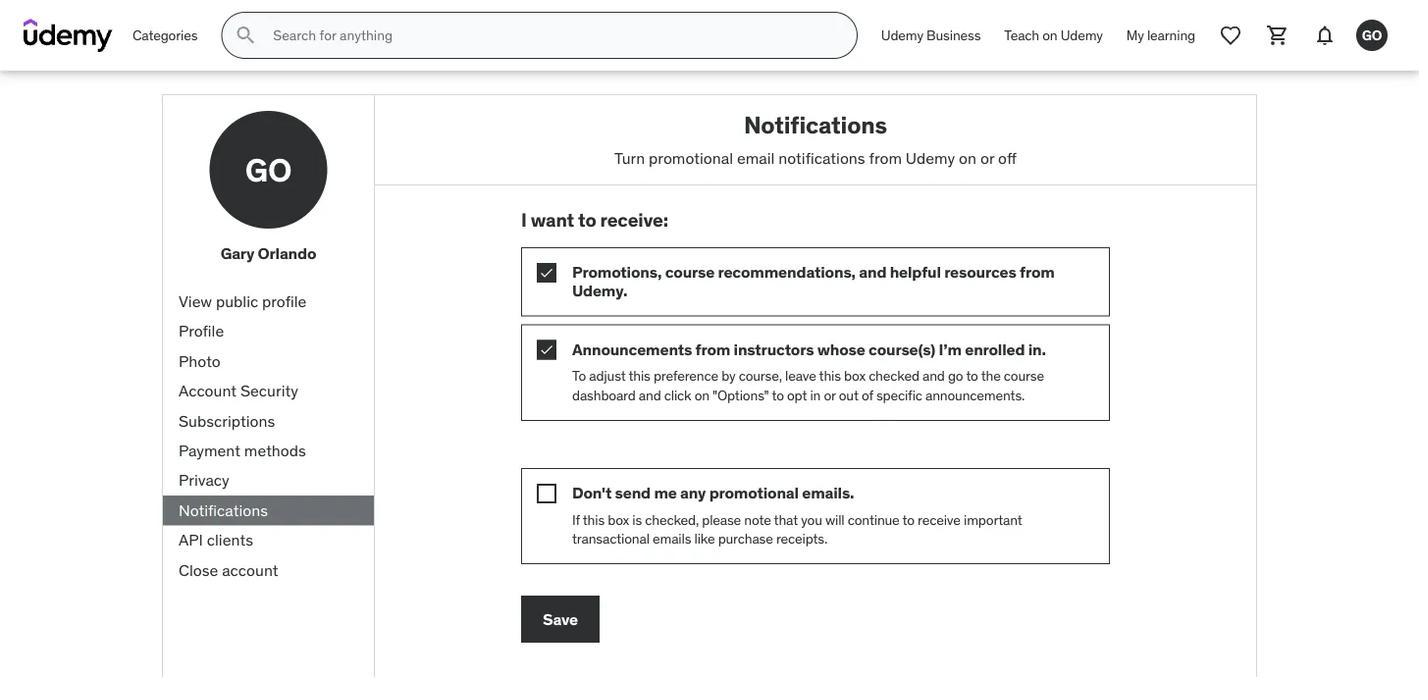 Task type: locate. For each thing, give the bounding box(es) containing it.
go right notifications icon
[[1362, 26, 1382, 44]]

receipts.
[[776, 530, 827, 548]]

1 horizontal spatial from
[[869, 148, 902, 168]]

preference
[[654, 367, 718, 385]]

and
[[859, 262, 887, 282], [923, 367, 945, 385], [639, 386, 661, 404]]

notifications
[[744, 110, 887, 139], [179, 500, 268, 520]]

0 vertical spatial and
[[859, 262, 887, 282]]

2 vertical spatial from
[[696, 339, 730, 359]]

course inside promotions, course recommendations, and helpful resources from udemy.
[[665, 262, 715, 282]]

1 vertical spatial notifications
[[179, 500, 268, 520]]

udemy inside notifications turn promotional email notifications from udemy on or off
[[906, 148, 955, 168]]

box
[[844, 367, 866, 385], [608, 511, 629, 529]]

don't send me any promotional emails. if this box is checked, please note that you will continue to receive important transactional emails like purchase receipts.
[[572, 483, 1022, 548]]

1 vertical spatial box
[[608, 511, 629, 529]]

box left is
[[608, 511, 629, 529]]

on left off
[[959, 148, 977, 168]]

0 horizontal spatial box
[[608, 511, 629, 529]]

checked
[[869, 367, 920, 385]]

promotional right turn
[[649, 148, 733, 168]]

udemy left business
[[881, 26, 924, 44]]

1 horizontal spatial box
[[844, 367, 866, 385]]

teach
[[1004, 26, 1039, 44]]

2 small image from the top
[[537, 484, 557, 503]]

in.
[[1028, 339, 1046, 359]]

udemy inside "link"
[[881, 26, 924, 44]]

of
[[862, 386, 873, 404]]

from inside notifications turn promotional email notifications from udemy on or off
[[869, 148, 902, 168]]

go
[[948, 367, 963, 385]]

0 vertical spatial notifications
[[744, 110, 887, 139]]

1 vertical spatial or
[[824, 386, 836, 404]]

want
[[531, 208, 574, 232]]

recommendations,
[[718, 262, 856, 282]]

specific
[[876, 386, 922, 404]]

and left helpful
[[859, 262, 887, 282]]

course right promotions,
[[665, 262, 715, 282]]

helpful
[[890, 262, 941, 282]]

from right resources
[[1020, 262, 1055, 282]]

small image
[[537, 340, 557, 360], [537, 484, 557, 503]]

0 horizontal spatial this
[[583, 511, 605, 529]]

teach on udemy
[[1004, 26, 1103, 44]]

1 vertical spatial promotional
[[709, 483, 799, 503]]

public
[[216, 291, 258, 311]]

0 horizontal spatial or
[[824, 386, 836, 404]]

on right teach
[[1043, 26, 1058, 44]]

to
[[578, 208, 596, 232], [966, 367, 978, 385], [772, 386, 784, 404], [903, 511, 915, 529]]

promotional
[[649, 148, 733, 168], [709, 483, 799, 503]]

2 vertical spatial on
[[695, 386, 710, 404]]

submit search image
[[234, 24, 257, 47]]

0 vertical spatial promotional
[[649, 148, 733, 168]]

to left opt
[[772, 386, 784, 404]]

payment
[[179, 440, 240, 461]]

learning
[[1147, 26, 1196, 44]]

photo
[[179, 351, 221, 371]]

and left go
[[923, 367, 945, 385]]

receive:
[[600, 208, 668, 232]]

from
[[869, 148, 902, 168], [1020, 262, 1055, 282], [696, 339, 730, 359]]

teach on udemy link
[[993, 12, 1115, 59]]

or
[[980, 148, 995, 168], [824, 386, 836, 404]]

1 horizontal spatial and
[[859, 262, 887, 282]]

notifications
[[779, 148, 865, 168]]

0 horizontal spatial go
[[245, 150, 292, 189]]

to right want
[[578, 208, 596, 232]]

whose
[[817, 339, 865, 359]]

promotional inside notifications turn promotional email notifications from udemy on or off
[[649, 148, 733, 168]]

1 horizontal spatial or
[[980, 148, 995, 168]]

course inside announcements from instructors whose course(s) i'm enrolled in. to adjust this preference by course, leave this box checked and go to the  course dashboard and click on "options" to opt in or out of specific announcements.
[[1004, 367, 1044, 385]]

promotional inside don't send me any promotional emails. if this box is checked, please note that you will continue to receive important transactional emails like purchase receipts.
[[709, 483, 799, 503]]

1 horizontal spatial go
[[1362, 26, 1382, 44]]

udemy image
[[24, 19, 113, 52]]

box inside announcements from instructors whose course(s) i'm enrolled in. to adjust this preference by course, leave this box checked and go to the  course dashboard and click on "options" to opt in or out of specific announcements.
[[844, 367, 866, 385]]

0 vertical spatial from
[[869, 148, 902, 168]]

this up in at the bottom of page
[[819, 367, 841, 385]]

box up out
[[844, 367, 866, 385]]

view public profile link
[[163, 287, 374, 317]]

leave
[[785, 367, 816, 385]]

my learning
[[1127, 26, 1196, 44]]

2 vertical spatial and
[[639, 386, 661, 404]]

to inside don't send me any promotional emails. if this box is checked, please note that you will continue to receive important transactional emails like purchase receipts.
[[903, 511, 915, 529]]

account
[[222, 560, 278, 580]]

0 vertical spatial course
[[665, 262, 715, 282]]

notifications up the clients
[[179, 500, 268, 520]]

0 horizontal spatial notifications
[[179, 500, 268, 520]]

subscriptions
[[179, 411, 275, 431]]

to left receive
[[903, 511, 915, 529]]

0 horizontal spatial from
[[696, 339, 730, 359]]

notifications image
[[1313, 24, 1337, 47]]

small image down small icon
[[537, 340, 557, 360]]

0 horizontal spatial course
[[665, 262, 715, 282]]

gary
[[221, 243, 254, 264]]

or inside notifications turn promotional email notifications from udemy on or off
[[980, 148, 995, 168]]

or right in at the bottom of page
[[824, 386, 836, 404]]

or left off
[[980, 148, 995, 168]]

"options"
[[713, 386, 769, 404]]

continue
[[848, 511, 900, 529]]

is
[[632, 511, 642, 529]]

1 vertical spatial on
[[959, 148, 977, 168]]

course down in.
[[1004, 367, 1044, 385]]

out
[[839, 386, 859, 404]]

don't
[[572, 483, 612, 503]]

0 vertical spatial or
[[980, 148, 995, 168]]

any
[[680, 483, 706, 503]]

1 horizontal spatial notifications
[[744, 110, 887, 139]]

small image left don't
[[537, 484, 557, 503]]

0 vertical spatial small image
[[537, 340, 557, 360]]

view public profile profile photo account security subscriptions payment methods privacy notifications api clients close account
[[179, 291, 307, 580]]

0 vertical spatial box
[[844, 367, 866, 385]]

promotional up note
[[709, 483, 799, 503]]

0 horizontal spatial and
[[639, 386, 661, 404]]

0 horizontal spatial on
[[695, 386, 710, 404]]

from inside promotions, course recommendations, and helpful resources from udemy.
[[1020, 262, 1055, 282]]

on
[[1043, 26, 1058, 44], [959, 148, 977, 168], [695, 386, 710, 404]]

you
[[801, 511, 822, 529]]

click
[[664, 386, 691, 404]]

1 vertical spatial course
[[1004, 367, 1044, 385]]

udemy
[[881, 26, 924, 44], [1061, 26, 1103, 44], [906, 148, 955, 168]]

announcements
[[572, 339, 692, 359]]

by
[[722, 367, 736, 385]]

me
[[654, 483, 677, 503]]

from right notifications
[[869, 148, 902, 168]]

0 vertical spatial on
[[1043, 26, 1058, 44]]

from up by
[[696, 339, 730, 359]]

please
[[702, 511, 741, 529]]

1 horizontal spatial course
[[1004, 367, 1044, 385]]

1 small image from the top
[[537, 340, 557, 360]]

profile
[[262, 291, 307, 311]]

2 horizontal spatial from
[[1020, 262, 1055, 282]]

1 horizontal spatial on
[[959, 148, 977, 168]]

this down announcements
[[629, 367, 650, 385]]

and left "click"
[[639, 386, 661, 404]]

1 vertical spatial small image
[[537, 484, 557, 503]]

notifications up notifications
[[744, 110, 887, 139]]

go up gary orlando
[[245, 150, 292, 189]]

2 horizontal spatial and
[[923, 367, 945, 385]]

on right "click"
[[695, 386, 710, 404]]

announcements.
[[926, 386, 1025, 404]]

privacy
[[179, 470, 229, 490]]

in
[[810, 386, 821, 404]]

emails
[[653, 530, 691, 548]]

go
[[1362, 26, 1382, 44], [245, 150, 292, 189]]

send
[[615, 483, 651, 503]]

udemy left off
[[906, 148, 955, 168]]

this right if
[[583, 511, 605, 529]]

adjust
[[589, 367, 626, 385]]

1 vertical spatial from
[[1020, 262, 1055, 282]]

udemy left my
[[1061, 26, 1103, 44]]



Task type: vqa. For each thing, say whether or not it's contained in the screenshot.
Account
yes



Task type: describe. For each thing, give the bounding box(es) containing it.
checked,
[[645, 511, 699, 529]]

account security link
[[163, 376, 374, 406]]

transactional
[[572, 530, 650, 548]]

on inside notifications turn promotional email notifications from udemy on or off
[[959, 148, 977, 168]]

i want to receive:
[[521, 208, 668, 232]]

i'm
[[939, 339, 962, 359]]

on inside announcements from instructors whose course(s) i'm enrolled in. to adjust this preference by course, leave this box checked and go to the  course dashboard and click on "options" to opt in or out of specific announcements.
[[695, 386, 710, 404]]

or inside announcements from instructors whose course(s) i'm enrolled in. to adjust this preference by course, leave this box checked and go to the  course dashboard and click on "options" to opt in or out of specific announcements.
[[824, 386, 836, 404]]

notifications turn promotional email notifications from udemy on or off
[[615, 110, 1017, 168]]

security
[[240, 381, 298, 401]]

enrolled
[[965, 339, 1025, 359]]

1 vertical spatial go
[[245, 150, 292, 189]]

categories button
[[121, 12, 209, 59]]

api clients link
[[163, 525, 374, 555]]

small image for don't send me any promotional emails.
[[537, 484, 557, 503]]

resources
[[944, 262, 1017, 282]]

2 horizontal spatial on
[[1043, 26, 1058, 44]]

and inside promotions, course recommendations, and helpful resources from udemy.
[[859, 262, 887, 282]]

1 horizontal spatial this
[[629, 367, 650, 385]]

turn
[[615, 148, 645, 168]]

notifications inside notifications turn promotional email notifications from udemy on or off
[[744, 110, 887, 139]]

orlando
[[258, 243, 316, 264]]

small image
[[537, 263, 557, 283]]

the
[[981, 367, 1001, 385]]

opt
[[787, 386, 807, 404]]

course,
[[739, 367, 782, 385]]

promotions, course recommendations, and helpful resources from udemy.
[[572, 262, 1055, 301]]

announcements from instructors whose course(s) i'm enrolled in. to adjust this preference by course, leave this box checked and go to the  course dashboard and click on "options" to opt in or out of specific announcements.
[[572, 339, 1046, 404]]

view
[[179, 291, 212, 311]]

save
[[543, 609, 578, 629]]

i
[[521, 208, 527, 232]]

promotions,
[[572, 262, 662, 282]]

my
[[1127, 26, 1144, 44]]

if
[[572, 511, 580, 529]]

notifications inside view public profile profile photo account security subscriptions payment methods privacy notifications api clients close account
[[179, 500, 268, 520]]

clients
[[207, 530, 253, 550]]

udemy business link
[[869, 12, 993, 59]]

dashboard
[[572, 386, 636, 404]]

from inside announcements from instructors whose course(s) i'm enrolled in. to adjust this preference by course, leave this box checked and go to the  course dashboard and click on "options" to opt in or out of specific announcements.
[[696, 339, 730, 359]]

notifications link
[[163, 496, 374, 525]]

subscriptions link
[[163, 406, 374, 436]]

receive
[[918, 511, 961, 529]]

purchase
[[718, 530, 773, 548]]

udemy business
[[881, 26, 981, 44]]

account
[[179, 381, 237, 401]]

close account link
[[163, 555, 374, 585]]

email
[[737, 148, 775, 168]]

course(s)
[[869, 339, 936, 359]]

categories
[[133, 26, 198, 44]]

note
[[744, 511, 771, 529]]

payment methods link
[[163, 436, 374, 466]]

photo link
[[163, 346, 374, 376]]

wishlist image
[[1219, 24, 1243, 47]]

important
[[964, 511, 1022, 529]]

to
[[572, 367, 586, 385]]

2 horizontal spatial this
[[819, 367, 841, 385]]

0 vertical spatial go
[[1362, 26, 1382, 44]]

like
[[694, 530, 715, 548]]

privacy link
[[163, 466, 374, 496]]

shopping cart with 0 items image
[[1266, 24, 1290, 47]]

business
[[927, 26, 981, 44]]

box inside don't send me any promotional emails. if this box is checked, please note that you will continue to receive important transactional emails like purchase receipts.
[[608, 511, 629, 529]]

gary orlando
[[221, 243, 316, 264]]

this inside don't send me any promotional emails. if this box is checked, please note that you will continue to receive important transactional emails like purchase receipts.
[[583, 511, 605, 529]]

emails.
[[802, 483, 854, 503]]

small image for announcements from instructors whose course(s) i'm enrolled in.
[[537, 340, 557, 360]]

Search for anything text field
[[269, 19, 833, 52]]

off
[[998, 148, 1017, 168]]

profile
[[179, 321, 224, 341]]

udemy.
[[572, 281, 627, 301]]

profile link
[[163, 317, 374, 346]]

api
[[179, 530, 203, 550]]

save button
[[521, 596, 600, 643]]

will
[[825, 511, 845, 529]]

instructors
[[734, 339, 814, 359]]

close
[[179, 560, 218, 580]]

1 vertical spatial and
[[923, 367, 945, 385]]

methods
[[244, 440, 306, 461]]

that
[[774, 511, 798, 529]]

go link
[[1349, 12, 1396, 59]]

to right go
[[966, 367, 978, 385]]

my learning link
[[1115, 12, 1207, 59]]



